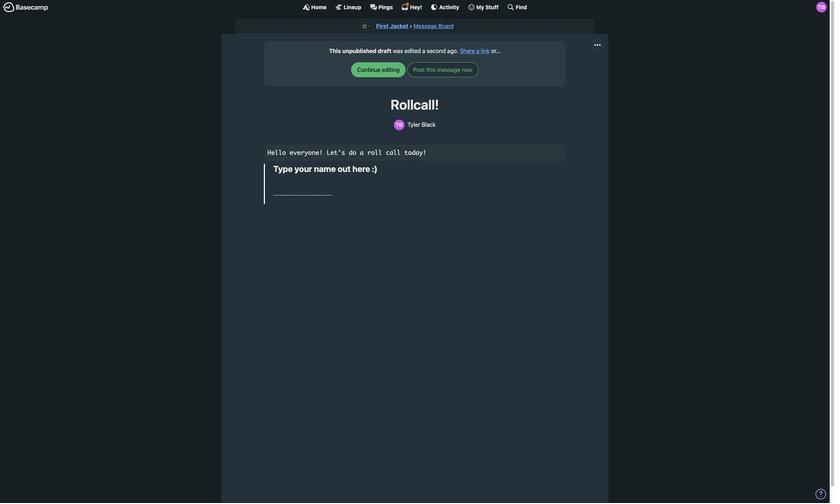 Task type: describe. For each thing, give the bounding box(es) containing it.
› message board
[[410, 23, 454, 29]]

unpublished
[[342, 48, 377, 54]]

activity link
[[431, 4, 459, 11]]

continue editing link
[[351, 62, 406, 77]]

today!
[[405, 149, 427, 156]]

share
[[460, 48, 475, 54]]

here
[[353, 164, 370, 174]]

ago
[[447, 48, 457, 54]]

let's
[[327, 149, 345, 156]]

switch accounts image
[[3, 2, 48, 13]]

tyler black image
[[394, 120, 405, 130]]

or…
[[491, 48, 501, 54]]

my stuff button
[[468, 4, 499, 11]]

second
[[427, 48, 446, 54]]

continue editing
[[357, 67, 400, 73]]

find button
[[507, 4, 527, 11]]

lineup
[[344, 4, 361, 10]]

editing
[[382, 67, 400, 73]]

type your name out here :)
[[273, 164, 378, 174]]

activity
[[439, 4, 459, 10]]

main element
[[0, 0, 830, 14]]

continue
[[357, 67, 381, 73]]

tyler black image
[[816, 2, 827, 12]]

first jacket link
[[376, 23, 408, 29]]

share a link link
[[460, 48, 490, 54]]

a second ago element
[[422, 48, 457, 54]]

draft
[[378, 48, 392, 54]]

message board link
[[414, 23, 454, 29]]

pings button
[[370, 4, 393, 11]]

my stuff
[[476, 4, 499, 10]]

my
[[476, 4, 484, 10]]

pings
[[379, 4, 393, 10]]

do
[[349, 149, 356, 156]]

stuff
[[486, 4, 499, 10]]



Task type: locate. For each thing, give the bounding box(es) containing it.
0 horizontal spatial a
[[360, 149, 364, 156]]

›
[[410, 23, 412, 29]]

rollcall!
[[391, 97, 439, 113]]

type
[[273, 164, 293, 174]]

home link
[[303, 4, 327, 11]]

call
[[386, 149, 401, 156]]

hey! button
[[402, 2, 422, 11]]

message
[[414, 23, 437, 29]]

2 horizontal spatial a
[[477, 48, 480, 54]]

out
[[338, 164, 351, 174]]

black
[[422, 121, 436, 128]]

1 horizontal spatial a
[[422, 48, 425, 54]]

home
[[311, 4, 327, 10]]

find
[[516, 4, 527, 10]]

hello everyone! let's do a roll call today!
[[268, 149, 427, 156]]

tyler black
[[408, 121, 436, 128]]

link
[[481, 48, 490, 54]]

a right the do
[[360, 149, 364, 156]]

board
[[439, 23, 454, 29]]

your
[[295, 164, 312, 174]]

a
[[422, 48, 425, 54], [477, 48, 480, 54], [360, 149, 364, 156]]

hello
[[268, 149, 286, 156]]

.
[[457, 48, 459, 54]]

first
[[376, 23, 389, 29]]

None submit
[[407, 62, 479, 77]]

first jacket
[[376, 23, 408, 29]]

jacket
[[390, 23, 408, 29]]

:)
[[372, 164, 378, 174]]

edited
[[405, 48, 421, 54]]

was
[[393, 48, 403, 54]]

this unpublished draft was edited a second ago . share a link or…
[[329, 48, 501, 54]]

hey!
[[410, 4, 422, 10]]

tyler
[[408, 121, 420, 128]]

roll
[[367, 149, 382, 156]]

lineup link
[[335, 4, 361, 11]]

a right edited
[[422, 48, 425, 54]]

a left link
[[477, 48, 480, 54]]

name
[[314, 164, 336, 174]]

everyone!
[[290, 149, 323, 156]]

this
[[329, 48, 341, 54]]



Task type: vqa. For each thing, say whether or not it's contained in the screenshot.
.
yes



